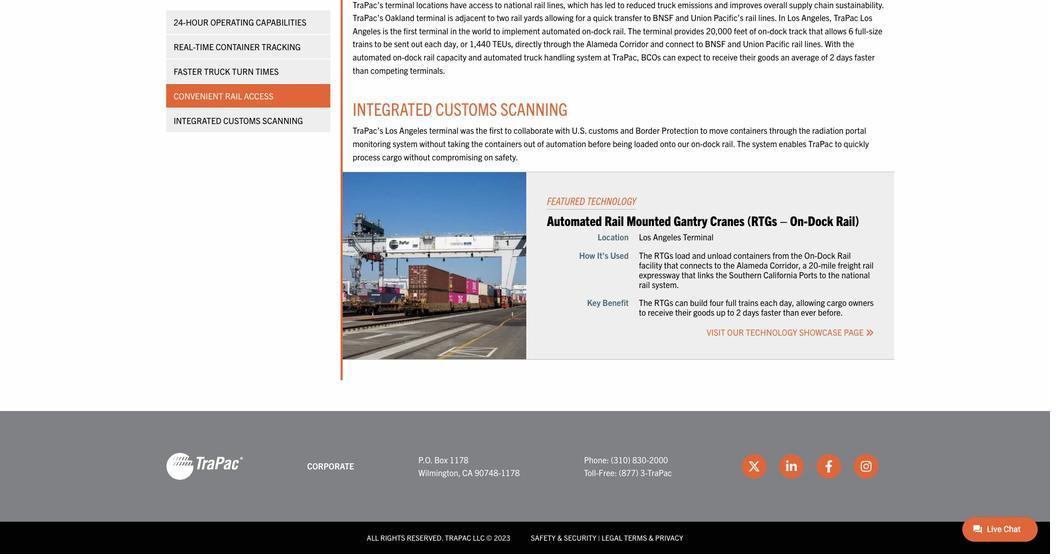 Task type: locate. For each thing, give the bounding box(es) containing it.
goods down pacific
[[758, 52, 779, 62]]

1 vertical spatial without
[[404, 152, 430, 162]]

faster inside trapac's terminal locations have access to national rail lines, which has led to reduced truck emissions and improves overall supply chain sustainability. trapac's oakland terminal is adjacent to two rail yards allowing for a quick transfer to bnsf and union pacific's rail lines. in los angeles, trapac los angeles is the first terminal in the world to implement automated on-dock rail. the terminal provides 20,000 feet of on-dock track that allows 6 full-size trains to be sent out each day, or 1,440 teus, directly through the alameda corridor and connect to bnsf and union pacific rail lines. with the automated on-dock rail capacity and automated truck handling system at trapac, bcos can expect to receive their goods an average of 2 days faster than competing terminals.
[[855, 52, 875, 62]]

on-
[[790, 212, 808, 229], [804, 250, 817, 260]]

0 vertical spatial out
[[411, 39, 423, 49]]

0 horizontal spatial 2
[[736, 308, 741, 318]]

their inside the rtgs can build four full trains each day, allowing cargo owners to receive their goods up to 2 days faster than ever before.
[[675, 308, 692, 318]]

1 horizontal spatial receive
[[712, 52, 738, 62]]

1 trapac's from the top
[[353, 0, 383, 10]]

two
[[497, 12, 509, 23]]

1 horizontal spatial system
[[577, 52, 602, 62]]

real-time container tracking link
[[166, 35, 330, 58]]

0 vertical spatial trapac
[[834, 12, 858, 23]]

1 horizontal spatial allowing
[[796, 298, 825, 308]]

1 horizontal spatial national
[[842, 270, 870, 280]]

truck
[[204, 66, 230, 76]]

convenient rail access
[[174, 91, 274, 101]]

to right expect
[[703, 52, 710, 62]]

1 vertical spatial a
[[803, 260, 807, 270]]

0 horizontal spatial first
[[404, 26, 417, 36]]

out inside trapac's terminal locations have access to national rail lines, which has led to reduced truck emissions and improves overall supply chain sustainability. trapac's oakland terminal is adjacent to two rail yards allowing for a quick transfer to bnsf and union pacific's rail lines. in los angeles, trapac los angeles is the first terminal in the world to implement automated on-dock rail. the terminal provides 20,000 feet of on-dock track that allows 6 full-size trains to be sent out each day, or 1,440 teus, directly through the alameda corridor and connect to bnsf and union pacific rail lines. with the automated on-dock rail capacity and automated truck handling system at trapac, bcos can expect to receive their goods an average of 2 days faster than competing terminals.
[[411, 39, 423, 49]]

automated down be
[[353, 52, 391, 62]]

radiation
[[812, 125, 844, 136]]

goods inside the rtgs can build four full trains each day, allowing cargo owners to receive their goods up to 2 days faster than ever before.
[[693, 308, 715, 318]]

2 vertical spatial angeles
[[653, 232, 681, 242]]

is up be
[[383, 26, 388, 36]]

each up "capacity"
[[425, 39, 442, 49]]

southern
[[729, 270, 762, 280]]

goods
[[758, 52, 779, 62], [693, 308, 715, 318]]

1 vertical spatial 1178
[[501, 468, 520, 478]]

lines. left in
[[759, 12, 777, 23]]

and up pacific's
[[715, 0, 728, 10]]

cargo inside the rtgs can build four full trains each day, allowing cargo owners to receive their goods up to 2 days faster than ever before.
[[827, 298, 847, 308]]

rail)
[[836, 212, 859, 229]]

trapac inside phone: (310) 830-2000 toll-free: (877) 3-trapac
[[647, 468, 672, 478]]

2 down the with
[[830, 52, 835, 62]]

allowing inside the rtgs can build four full trains each day, allowing cargo owners to receive their goods up to 2 days faster than ever before.
[[796, 298, 825, 308]]

0 horizontal spatial trains
[[353, 39, 373, 49]]

hour
[[186, 17, 209, 27]]

system.
[[652, 280, 679, 290]]

trains right full
[[739, 298, 759, 308]]

bnsf down 20,000
[[705, 39, 726, 49]]

u.s.
[[572, 125, 587, 136]]

alameda left "from"
[[737, 260, 768, 270]]

rail inside featured technology automated rail mounted gantry cranes (rtgs – on-dock rail)
[[605, 212, 624, 229]]

national up owners
[[842, 270, 870, 280]]

1 vertical spatial national
[[842, 270, 870, 280]]

integrated customs scanning down convenient rail access link
[[174, 115, 303, 126]]

0 vertical spatial first
[[404, 26, 417, 36]]

0 vertical spatial rtgs
[[654, 250, 673, 260]]

to down reduced
[[644, 12, 651, 23]]

out down collaborate
[[524, 138, 535, 149]]

days right full
[[743, 308, 759, 318]]

2 horizontal spatial that
[[809, 26, 823, 36]]

rail down "improves"
[[746, 12, 757, 23]]

alameda up 'at'
[[586, 39, 618, 49]]

0 vertical spatial on-
[[790, 212, 808, 229]]

0 vertical spatial cargo
[[382, 152, 402, 162]]

cargo left owners
[[827, 298, 847, 308]]

a inside trapac's terminal locations have access to national rail lines, which has led to reduced truck emissions and improves overall supply chain sustainability. trapac's oakland terminal is adjacent to two rail yards allowing for a quick transfer to bnsf and union pacific's rail lines. in los angeles, trapac los angeles is the first terminal in the world to implement automated on-dock rail. the terminal provides 20,000 feet of on-dock track that allows 6 full-size trains to be sent out each day, or 1,440 teus, directly through the alameda corridor and connect to bnsf and union pacific rail lines. with the automated on-dock rail capacity and automated truck handling system at trapac, bcos can expect to receive their goods an average of 2 days faster than competing terminals.
[[587, 12, 591, 23]]

integrated customs scanning up was
[[353, 98, 568, 120]]

system left the "enables"
[[752, 138, 777, 149]]

0 horizontal spatial through
[[544, 39, 571, 49]]

0 vertical spatial angeles
[[353, 26, 381, 36]]

national inside 'the rtgs load and unload containers from the on-dock rail facility that connects to the alameda corridor, a 20-mile freight rail expressway that links the southern california ports to the national rail system.'
[[842, 270, 870, 280]]

goods left up
[[693, 308, 715, 318]]

2 horizontal spatial rail
[[837, 250, 851, 260]]

than
[[353, 65, 369, 75], [783, 308, 799, 318]]

0 vertical spatial bnsf
[[653, 12, 674, 23]]

0 vertical spatial trapac's
[[353, 0, 383, 10]]

0 vertical spatial rail.
[[613, 26, 626, 36]]

1 vertical spatial day,
[[780, 298, 794, 308]]

first up sent
[[404, 26, 417, 36]]

2 vertical spatial trapac's
[[353, 125, 383, 136]]

0 vertical spatial national
[[504, 0, 532, 10]]

bnsf
[[653, 12, 674, 23], [705, 39, 726, 49]]

1 vertical spatial trains
[[739, 298, 759, 308]]

real-time container tracking
[[174, 42, 301, 52]]

0 horizontal spatial angeles
[[353, 26, 381, 36]]

showcase
[[799, 327, 842, 337]]

1 horizontal spatial technology
[[746, 327, 797, 337]]

faster
[[174, 66, 202, 76]]

facility
[[639, 260, 662, 270]]

capabilities
[[256, 17, 307, 27]]

out
[[411, 39, 423, 49], [524, 138, 535, 149]]

integrated down convenient
[[174, 115, 221, 126]]

that left "links"
[[682, 270, 696, 280]]

0 horizontal spatial their
[[675, 308, 692, 318]]

dock inside featured technology automated rail mounted gantry cranes (rtgs – on-dock rail)
[[808, 212, 833, 229]]

container
[[216, 42, 260, 52]]

operating
[[210, 17, 254, 27]]

rtgs inside 'the rtgs load and unload containers from the on-dock rail facility that connects to the alameda corridor, a 20-mile freight rail expressway that links the southern california ports to the national rail system.'
[[654, 250, 673, 260]]

the down system.
[[639, 298, 652, 308]]

1 vertical spatial receive
[[648, 308, 673, 318]]

0 horizontal spatial union
[[691, 12, 712, 23]]

rail right mile
[[837, 250, 851, 260]]

without left 'taking'
[[420, 138, 446, 149]]

ca
[[462, 468, 473, 478]]

0 horizontal spatial alameda
[[586, 39, 618, 49]]

lines.
[[759, 12, 777, 23], [805, 39, 823, 49]]

footer
[[0, 412, 1050, 554]]

and right load
[[692, 250, 706, 260]]

days
[[837, 52, 853, 62], [743, 308, 759, 318]]

terminal
[[385, 0, 415, 10], [416, 12, 446, 23], [419, 26, 448, 36], [643, 26, 672, 36], [429, 125, 459, 136]]

that inside trapac's terminal locations have access to national rail lines, which has led to reduced truck emissions and improves overall supply chain sustainability. trapac's oakland terminal is adjacent to two rail yards allowing for a quick transfer to bnsf and union pacific's rail lines. in los angeles, trapac los angeles is the first terminal in the world to implement automated on-dock rail. the terminal provides 20,000 feet of on-dock track that allows 6 full-size trains to be sent out each day, or 1,440 teus, directly through the alameda corridor and connect to bnsf and union pacific rail lines. with the automated on-dock rail capacity and automated truck handling system at trapac, bcos can expect to receive their goods an average of 2 days faster than competing terminals.
[[809, 26, 823, 36]]

1 vertical spatial out
[[524, 138, 535, 149]]

truck down the directly
[[524, 52, 542, 62]]

rtgs for load
[[654, 250, 673, 260]]

rail. down 'move'
[[722, 138, 735, 149]]

a
[[587, 12, 591, 23], [803, 260, 807, 270]]

faster down full-
[[855, 52, 875, 62]]

up
[[716, 308, 726, 318]]

0 horizontal spatial of
[[537, 138, 544, 149]]

1 horizontal spatial days
[[837, 52, 853, 62]]

trapac's inside trapac's los angeles terminal was the first to collaborate with u.s. customs and border protection to move containers through the radiation portal monitoring system without taking the containers out of automation before being loaded onto our on-dock rail. the system enables trapac to quickly process cargo without compromising on safety.
[[353, 125, 383, 136]]

national up two
[[504, 0, 532, 10]]

trapac up the 6 at right
[[834, 12, 858, 23]]

have
[[450, 0, 467, 10]]

1 vertical spatial than
[[783, 308, 799, 318]]

legal terms & privacy link
[[602, 534, 683, 543]]

allowing down the lines, at the top of page
[[545, 12, 574, 23]]

each down california
[[760, 298, 778, 308]]

1 vertical spatial their
[[675, 308, 692, 318]]

california
[[764, 270, 797, 280]]

security
[[564, 534, 597, 543]]

0 vertical spatial goods
[[758, 52, 779, 62]]

angeles inside trapac's terminal locations have access to national rail lines, which has led to reduced truck emissions and improves overall supply chain sustainability. trapac's oakland terminal is adjacent to two rail yards allowing for a quick transfer to bnsf and union pacific's rail lines. in los angeles, trapac los angeles is the first terminal in the world to implement automated on-dock rail. the terminal provides 20,000 feet of on-dock track that allows 6 full-size trains to be sent out each day, or 1,440 teus, directly through the alameda corridor and connect to bnsf and union pacific rail lines. with the automated on-dock rail capacity and automated truck handling system at trapac, bcos can expect to receive their goods an average of 2 days faster than competing terminals.
[[353, 26, 381, 36]]

is up in
[[448, 12, 453, 23]]

2 vertical spatial containers
[[734, 250, 771, 260]]

0 vertical spatial through
[[544, 39, 571, 49]]

rail up location
[[605, 212, 624, 229]]

2 & from the left
[[649, 534, 654, 543]]

containers inside 'the rtgs load and unload containers from the on-dock rail facility that connects to the alameda corridor, a 20-mile freight rail expressway that links the southern california ports to the national rail system.'
[[734, 250, 771, 260]]

safety & security link
[[531, 534, 597, 543]]

rail. inside trapac's los angeles terminal was the first to collaborate with u.s. customs and border protection to move containers through the radiation portal monitoring system without taking the containers out of automation before being loaded onto our on-dock rail. the system enables trapac to quickly process cargo without compromising on safety.
[[722, 138, 735, 149]]

1 vertical spatial faster
[[761, 308, 781, 318]]

quick
[[593, 12, 613, 23]]

1 horizontal spatial out
[[524, 138, 535, 149]]

featured
[[547, 195, 585, 207]]

2000
[[649, 455, 668, 465]]

rail.
[[613, 26, 626, 36], [722, 138, 735, 149]]

dock inside 'the rtgs load and unload containers from the on-dock rail facility that connects to the alameda corridor, a 20-mile freight rail expressway that links the southern california ports to the national rail system.'
[[817, 250, 836, 260]]

locations
[[416, 0, 448, 10]]

visit
[[707, 327, 725, 337]]

with
[[555, 125, 570, 136]]

reserved.
[[407, 534, 443, 543]]

1 horizontal spatial that
[[682, 270, 696, 280]]

out inside trapac's los angeles terminal was the first to collaborate with u.s. customs and border protection to move containers through the radiation portal monitoring system without taking the containers out of automation before being loaded onto our on-dock rail. the system enables trapac to quickly process cargo without compromising on safety.
[[524, 138, 535, 149]]

of inside trapac's los angeles terminal was the first to collaborate with u.s. customs and border protection to move containers through the radiation portal monitoring system without taking the containers out of automation before being loaded onto our on-dock rail. the system enables trapac to quickly process cargo without compromising on safety.
[[537, 138, 544, 149]]

integrated down "competing"
[[353, 98, 432, 120]]

and inside 'the rtgs load and unload containers from the on-dock rail facility that connects to the alameda corridor, a 20-mile freight rail expressway that links the southern california ports to the national rail system.'
[[692, 250, 706, 260]]

1 vertical spatial is
[[383, 26, 388, 36]]

0 horizontal spatial integrated customs scanning
[[174, 115, 303, 126]]

on- inside featured technology automated rail mounted gantry cranes (rtgs – on-dock rail)
[[790, 212, 808, 229]]

0 vertical spatial than
[[353, 65, 369, 75]]

1178
[[450, 455, 469, 465], [501, 468, 520, 478]]

to left 'move'
[[700, 125, 707, 136]]

access
[[244, 91, 274, 101]]

to
[[495, 0, 502, 10], [618, 0, 625, 10], [488, 12, 495, 23], [644, 12, 651, 23], [493, 26, 500, 36], [375, 39, 382, 49], [696, 39, 703, 49], [703, 52, 710, 62], [505, 125, 512, 136], [700, 125, 707, 136], [835, 138, 842, 149], [715, 260, 721, 270], [819, 270, 826, 280], [639, 308, 646, 318], [727, 308, 734, 318]]

through up handling
[[544, 39, 571, 49]]

turn
[[232, 66, 254, 76]]

and down "feet"
[[728, 39, 741, 49]]

3-
[[640, 468, 647, 478]]

can inside the rtgs can build four full trains each day, allowing cargo owners to receive their goods up to 2 days faster than ever before.
[[675, 298, 688, 308]]

trapac's los angeles terminal was the first to collaborate with u.s. customs and border protection to move containers through the radiation portal monitoring system without taking the containers out of automation before being loaded onto our on-dock rail. the system enables trapac to quickly process cargo without compromising on safety.
[[353, 125, 869, 162]]

the up corridor on the right
[[628, 26, 641, 36]]

chain
[[814, 0, 834, 10]]

at
[[604, 52, 611, 62]]

system right monitoring on the top
[[393, 138, 418, 149]]

union down the emissions
[[691, 12, 712, 23]]

1 vertical spatial trapac
[[809, 138, 833, 149]]

2 horizontal spatial trapac
[[834, 12, 858, 23]]

time
[[195, 42, 214, 52]]

scanning up collaborate
[[501, 98, 568, 120]]

technology down the rtgs can build four full trains each day, allowing cargo owners to receive their goods up to 2 days faster than ever before.
[[746, 327, 797, 337]]

1 horizontal spatial lines.
[[805, 39, 823, 49]]

cargo
[[382, 152, 402, 162], [827, 298, 847, 308]]

1 horizontal spatial trapac
[[809, 138, 833, 149]]

1 horizontal spatial 2
[[830, 52, 835, 62]]

1 vertical spatial rail.
[[722, 138, 735, 149]]

1 & from the left
[[557, 534, 562, 543]]

trapac,
[[612, 52, 639, 62]]

technology inside featured technology automated rail mounted gantry cranes (rtgs – on-dock rail)
[[587, 195, 636, 207]]

0 vertical spatial 2
[[830, 52, 835, 62]]

rtgs for can
[[654, 298, 673, 308]]

trains left be
[[353, 39, 373, 49]]

day, inside the rtgs can build four full trains each day, allowing cargo owners to receive their goods up to 2 days faster than ever before.
[[780, 298, 794, 308]]

union
[[691, 12, 712, 23], [743, 39, 764, 49]]

0 horizontal spatial a
[[587, 12, 591, 23]]

830-
[[632, 455, 649, 465]]

rail up terminals.
[[424, 52, 435, 62]]

rail left 'access'
[[225, 91, 242, 101]]

1 horizontal spatial union
[[743, 39, 764, 49]]

the inside trapac's los angeles terminal was the first to collaborate with u.s. customs and border protection to move containers through the radiation portal monitoring system without taking the containers out of automation before being loaded onto our on-dock rail. the system enables trapac to quickly process cargo without compromising on safety.
[[737, 138, 750, 149]]

1 vertical spatial allowing
[[796, 298, 825, 308]]

0 vertical spatial trains
[[353, 39, 373, 49]]

system left 'at'
[[577, 52, 602, 62]]

24-hour operating capabilities
[[174, 17, 307, 27]]

containers right 'move'
[[730, 125, 768, 136]]

1 horizontal spatial goods
[[758, 52, 779, 62]]

it's
[[597, 250, 608, 260]]

1 horizontal spatial trains
[[739, 298, 759, 308]]

scanning down 'access'
[[262, 115, 303, 126]]

allowing down the ports
[[796, 298, 825, 308]]

1 rtgs from the top
[[654, 250, 673, 260]]

1 horizontal spatial a
[[803, 260, 807, 270]]

onto
[[660, 138, 676, 149]]

0 horizontal spatial technology
[[587, 195, 636, 207]]

the left the "enables"
[[737, 138, 750, 149]]

all rights reserved. trapac llc © 2023
[[367, 534, 510, 543]]

in
[[779, 12, 786, 23]]

containers up southern
[[734, 250, 771, 260]]

1 vertical spatial goods
[[693, 308, 715, 318]]

that down angeles,
[[809, 26, 823, 36]]

of down the with
[[821, 52, 828, 62]]

dock down 'move'
[[703, 138, 720, 149]]

1 vertical spatial dock
[[817, 250, 836, 260]]

automated
[[547, 212, 602, 229]]

dock
[[594, 26, 611, 36], [770, 26, 787, 36], [405, 52, 422, 62], [703, 138, 720, 149]]

corridor,
[[770, 260, 801, 270]]

truck
[[658, 0, 676, 10], [524, 52, 542, 62]]

and up bcos
[[650, 39, 664, 49]]

2 vertical spatial trapac
[[647, 468, 672, 478]]

first inside trapac's los angeles terminal was the first to collaborate with u.s. customs and border protection to move containers through the radiation portal monitoring system without taking the containers out of automation before being loaded onto our on-dock rail. the system enables trapac to quickly process cargo without compromising on safety.
[[489, 125, 503, 136]]

of right "feet"
[[750, 26, 756, 36]]

0 vertical spatial union
[[691, 12, 712, 23]]

days inside trapac's terminal locations have access to national rail lines, which has led to reduced truck emissions and improves overall supply chain sustainability. trapac's oakland terminal is adjacent to two rail yards allowing for a quick transfer to bnsf and union pacific's rail lines. in los angeles, trapac los angeles is the first terminal in the world to implement automated on-dock rail. the terminal provides 20,000 feet of on-dock track that allows 6 full-size trains to be sent out each day, or 1,440 teus, directly through the alameda corridor and connect to bnsf and union pacific rail lines. with the automated on-dock rail capacity and automated truck handling system at trapac, bcos can expect to receive their goods an average of 2 days faster than competing terminals.
[[837, 52, 853, 62]]

0 vertical spatial their
[[740, 52, 756, 62]]

their inside trapac's terminal locations have access to national rail lines, which has led to reduced truck emissions and improves overall supply chain sustainability. trapac's oakland terminal is adjacent to two rail yards allowing for a quick transfer to bnsf and union pacific's rail lines. in los angeles, trapac los angeles is the first terminal in the world to implement automated on-dock rail. the terminal provides 20,000 feet of on-dock track that allows 6 full-size trains to be sent out each day, or 1,440 teus, directly through the alameda corridor and connect to bnsf and union pacific rail lines. with the automated on-dock rail capacity and automated truck handling system at trapac, bcos can expect to receive their goods an average of 2 days faster than competing terminals.
[[740, 52, 756, 62]]

through up the "enables"
[[769, 125, 797, 136]]

faster
[[855, 52, 875, 62], [761, 308, 781, 318]]

improves
[[730, 0, 762, 10]]

0 vertical spatial day,
[[444, 39, 459, 49]]

their down system.
[[675, 308, 692, 318]]

than inside trapac's terminal locations have access to national rail lines, which has led to reduced truck emissions and improves overall supply chain sustainability. trapac's oakland terminal is adjacent to two rail yards allowing for a quick transfer to bnsf and union pacific's rail lines. in los angeles, trapac los angeles is the first terminal in the world to implement automated on-dock rail. the terminal provides 20,000 feet of on-dock track that allows 6 full-size trains to be sent out each day, or 1,440 teus, directly through the alameda corridor and connect to bnsf and union pacific rail lines. with the automated on-dock rail capacity and automated truck handling system at trapac, bcos can expect to receive their goods an average of 2 days faster than competing terminals.
[[353, 65, 369, 75]]

rtgs inside the rtgs can build four full trains each day, allowing cargo owners to receive their goods up to 2 days faster than ever before.
[[654, 298, 673, 308]]

ports
[[799, 270, 818, 280]]

automated down teus,
[[484, 52, 522, 62]]

los inside trapac's los angeles terminal was the first to collaborate with u.s. customs and border protection to move containers through the radiation portal monitoring system without taking the containers out of automation before being loaded onto our on-dock rail. the system enables trapac to quickly process cargo without compromising on safety.
[[385, 125, 397, 136]]

0 horizontal spatial goods
[[693, 308, 715, 318]]

can
[[663, 52, 676, 62], [675, 298, 688, 308]]

days down the with
[[837, 52, 853, 62]]

0 vertical spatial receive
[[712, 52, 738, 62]]

dock left rail)
[[808, 212, 833, 229]]

receive down 20,000
[[712, 52, 738, 62]]

0 horizontal spatial than
[[353, 65, 369, 75]]

the
[[390, 26, 402, 36], [459, 26, 470, 36], [573, 39, 585, 49], [843, 39, 854, 49], [476, 125, 487, 136], [799, 125, 810, 136], [471, 138, 483, 149], [791, 250, 803, 260], [723, 260, 735, 270], [716, 270, 727, 280], [828, 270, 840, 280]]

trains inside the rtgs can build four full trains each day, allowing cargo owners to receive their goods up to 2 days faster than ever before.
[[739, 298, 759, 308]]

1 vertical spatial angeles
[[399, 125, 427, 136]]

competing
[[371, 65, 408, 75]]

on- up the ports
[[804, 250, 817, 260]]

the inside trapac's terminal locations have access to national rail lines, which has led to reduced truck emissions and improves overall supply chain sustainability. trapac's oakland terminal is adjacent to two rail yards allowing for a quick transfer to bnsf and union pacific's rail lines. in los angeles, trapac los angeles is the first terminal in the world to implement automated on-dock rail. the terminal provides 20,000 feet of on-dock track that allows 6 full-size trains to be sent out each day, or 1,440 teus, directly through the alameda corridor and connect to bnsf and union pacific rail lines. with the automated on-dock rail capacity and automated truck handling system at trapac, bcos can expect to receive their goods an average of 2 days faster than competing terminals.
[[628, 26, 641, 36]]

0 horizontal spatial day,
[[444, 39, 459, 49]]

terminal up oakland
[[385, 0, 415, 10]]

customs up was
[[436, 98, 497, 120]]

national
[[504, 0, 532, 10], [842, 270, 870, 280]]

1178 right ca at the left of the page
[[501, 468, 520, 478]]

1 horizontal spatial automated
[[484, 52, 522, 62]]

2 horizontal spatial of
[[821, 52, 828, 62]]

and up provides
[[676, 12, 689, 23]]

freight
[[838, 260, 861, 270]]

1 vertical spatial on-
[[804, 250, 817, 260]]

dock up pacific
[[770, 26, 787, 36]]

1 horizontal spatial their
[[740, 52, 756, 62]]

union down "feet"
[[743, 39, 764, 49]]

through inside trapac's los angeles terminal was the first to collaborate with u.s. customs and border protection to move containers through the radiation portal monitoring system without taking the containers out of automation before being loaded onto our on-dock rail. the system enables trapac to quickly process cargo without compromising on safety.
[[769, 125, 797, 136]]

los right in
[[787, 12, 800, 23]]

day, left or
[[444, 39, 459, 49]]

dock left freight
[[817, 250, 836, 260]]

national inside trapac's terminal locations have access to national rail lines, which has led to reduced truck emissions and improves overall supply chain sustainability. trapac's oakland terminal is adjacent to two rail yards allowing for a quick transfer to bnsf and union pacific's rail lines. in los angeles, trapac los angeles is the first terminal in the world to implement automated on-dock rail. the terminal provides 20,000 feet of on-dock track that allows 6 full-size trains to be sent out each day, or 1,440 teus, directly through the alameda corridor and connect to bnsf and union pacific rail lines. with the automated on-dock rail capacity and automated truck handling system at trapac, bcos can expect to receive their goods an average of 2 days faster than competing terminals.
[[504, 0, 532, 10]]

rail right freight
[[863, 260, 874, 270]]

out right sent
[[411, 39, 423, 49]]

1 vertical spatial containers
[[485, 138, 522, 149]]

faster up visit our technology showcase page
[[761, 308, 781, 318]]

3 trapac's from the top
[[353, 125, 383, 136]]

1 horizontal spatial of
[[750, 26, 756, 36]]

connects
[[680, 260, 713, 270]]

customs
[[589, 125, 618, 136]]

footer containing p.o. box 1178
[[0, 412, 1050, 554]]

0 horizontal spatial cargo
[[382, 152, 402, 162]]

trains inside trapac's terminal locations have access to national rail lines, which has led to reduced truck emissions and improves overall supply chain sustainability. trapac's oakland terminal is adjacent to two rail yards allowing for a quick transfer to bnsf and union pacific's rail lines. in los angeles, trapac los angeles is the first terminal in the world to implement automated on-dock rail. the terminal provides 20,000 feet of on-dock track that allows 6 full-size trains to be sent out each day, or 1,440 teus, directly through the alameda corridor and connect to bnsf and union pacific rail lines. with the automated on-dock rail capacity and automated truck handling system at trapac, bcos can expect to receive their goods an average of 2 days faster than competing terminals.
[[353, 39, 373, 49]]

load
[[675, 250, 690, 260]]

on- right –
[[790, 212, 808, 229]]

trapac inside trapac's los angeles terminal was the first to collaborate with u.s. customs and border protection to move containers through the radiation portal monitoring system without taking the containers out of automation before being loaded onto our on-dock rail. the system enables trapac to quickly process cargo without compromising on safety.
[[809, 138, 833, 149]]

1 horizontal spatial angeles
[[399, 125, 427, 136]]

0 horizontal spatial trapac
[[647, 468, 672, 478]]

than inside the rtgs can build four full trains each day, allowing cargo owners to receive their goods up to 2 days faster than ever before.
[[783, 308, 799, 318]]

0 vertical spatial a
[[587, 12, 591, 23]]

first up on
[[489, 125, 503, 136]]

trapac's
[[353, 0, 383, 10], [353, 12, 383, 23], [353, 125, 383, 136]]

the rtgs can build four full trains each day, allowing cargo owners to receive their goods up to 2 days faster than ever before.
[[639, 298, 874, 318]]

0 vertical spatial technology
[[587, 195, 636, 207]]

1 vertical spatial through
[[769, 125, 797, 136]]

2 rtgs from the top
[[654, 298, 673, 308]]

times
[[256, 66, 279, 76]]

rail. down transfer
[[613, 26, 626, 36]]

terminals.
[[410, 65, 445, 75]]

integrated customs scanning link
[[166, 109, 330, 132]]

protection
[[662, 125, 699, 136]]

2 trapac's from the top
[[353, 12, 383, 23]]

2 right up
[[736, 308, 741, 318]]

0 vertical spatial 1178
[[450, 455, 469, 465]]

0 vertical spatial can
[[663, 52, 676, 62]]

can inside trapac's terminal locations have access to national rail lines, which has led to reduced truck emissions and improves overall supply chain sustainability. trapac's oakland terminal is adjacent to two rail yards allowing for a quick transfer to bnsf and union pacific's rail lines. in los angeles, trapac los angeles is the first terminal in the world to implement automated on-dock rail. the terminal provides 20,000 feet of on-dock track that allows 6 full-size trains to be sent out each day, or 1,440 teus, directly through the alameda corridor and connect to bnsf and union pacific rail lines. with the automated on-dock rail capacity and automated truck handling system at trapac, bcos can expect to receive their goods an average of 2 days faster than competing terminals.
[[663, 52, 676, 62]]

1 vertical spatial days
[[743, 308, 759, 318]]

page
[[844, 327, 864, 337]]

0 horizontal spatial days
[[743, 308, 759, 318]]

than left "competing"
[[353, 65, 369, 75]]



Task type: describe. For each thing, give the bounding box(es) containing it.
alameda inside trapac's terminal locations have access to national rail lines, which has led to reduced truck emissions and improves overall supply chain sustainability. trapac's oakland terminal is adjacent to two rail yards allowing for a quick transfer to bnsf and union pacific's rail lines. in los angeles, trapac los angeles is the first terminal in the world to implement automated on-dock rail. the terminal provides 20,000 feet of on-dock track that allows 6 full-size trains to be sent out each day, or 1,440 teus, directly through the alameda corridor and connect to bnsf and union pacific rail lines. with the automated on-dock rail capacity and automated truck handling system at trapac, bcos can expect to receive their goods an average of 2 days faster than competing terminals.
[[586, 39, 618, 49]]

0 vertical spatial of
[[750, 26, 756, 36]]

allowing inside trapac's terminal locations have access to national rail lines, which has led to reduced truck emissions and improves overall supply chain sustainability. trapac's oakland terminal is adjacent to two rail yards allowing for a quick transfer to bnsf and union pacific's rail lines. in los angeles, trapac los angeles is the first terminal in the world to implement automated on-dock rail. the terminal provides 20,000 feet of on-dock track that allows 6 full-size trains to be sent out each day, or 1,440 teus, directly through the alameda corridor and connect to bnsf and union pacific rail lines. with the automated on-dock rail capacity and automated truck handling system at trapac, bcos can expect to receive their goods an average of 2 days faster than competing terminals.
[[545, 12, 574, 23]]

to right the ports
[[819, 270, 826, 280]]

portal
[[846, 125, 866, 136]]

and down 1,440
[[468, 52, 482, 62]]

1 vertical spatial bnsf
[[705, 39, 726, 49]]

1 horizontal spatial 1178
[[501, 468, 520, 478]]

feet
[[734, 26, 748, 36]]

process
[[353, 152, 380, 162]]

the inside 'the rtgs load and unload containers from the on-dock rail facility that connects to the alameda corridor, a 20-mile freight rail expressway that links the southern california ports to the national rail system.'
[[639, 250, 652, 260]]

0 horizontal spatial system
[[393, 138, 418, 149]]

terminal left in
[[419, 26, 448, 36]]

a inside 'the rtgs load and unload containers from the on-dock rail facility that connects to the alameda corridor, a 20-mile freight rail expressway that links the southern california ports to the national rail system.'
[[803, 260, 807, 270]]

for
[[576, 12, 585, 23]]

being
[[613, 138, 632, 149]]

on- down for
[[582, 26, 594, 36]]

on- down sent
[[393, 52, 405, 62]]

oakland
[[385, 12, 415, 23]]

handling
[[544, 52, 575, 62]]

safety.
[[495, 152, 518, 162]]

to right up
[[727, 308, 734, 318]]

0 horizontal spatial customs
[[223, 115, 261, 126]]

monitoring
[[353, 138, 391, 149]]

dock inside trapac's los angeles terminal was the first to collaborate with u.s. customs and border protection to move containers through the radiation portal monitoring system without taking the containers out of automation before being loaded onto our on-dock rail. the system enables trapac to quickly process cargo without compromising on safety.
[[703, 138, 720, 149]]

convenient rail access link
[[166, 84, 330, 108]]

llc
[[473, 534, 485, 543]]

goods inside trapac's terminal locations have access to national rail lines, which has led to reduced truck emissions and improves overall supply chain sustainability. trapac's oakland terminal is adjacent to two rail yards allowing for a quick transfer to bnsf and union pacific's rail lines. in los angeles, trapac los angeles is the first terminal in the world to implement automated on-dock rail. the terminal provides 20,000 feet of on-dock track that allows 6 full-size trains to be sent out each day, or 1,440 teus, directly through the alameda corridor and connect to bnsf and union pacific rail lines. with the automated on-dock rail capacity and automated truck handling system at trapac, bcos can expect to receive their goods an average of 2 days faster than competing terminals.
[[758, 52, 779, 62]]

to right benefit
[[639, 308, 646, 318]]

24-hour operating capabilities link
[[166, 10, 330, 34]]

1 horizontal spatial customs
[[436, 98, 497, 120]]

enables
[[779, 138, 807, 149]]

to down two
[[493, 26, 500, 36]]

1 vertical spatial union
[[743, 39, 764, 49]]

allows
[[825, 26, 847, 36]]

receive inside trapac's terminal locations have access to national rail lines, which has led to reduced truck emissions and improves overall supply chain sustainability. trapac's oakland terminal is adjacent to two rail yards allowing for a quick transfer to bnsf and union pacific's rail lines. in los angeles, trapac los angeles is the first terminal in the world to implement automated on-dock rail. the terminal provides 20,000 feet of on-dock track that allows 6 full-size trains to be sent out each day, or 1,440 teus, directly through the alameda corridor and connect to bnsf and union pacific rail lines. with the automated on-dock rail capacity and automated truck handling system at trapac, bcos can expect to receive their goods an average of 2 days faster than competing terminals.
[[712, 52, 738, 62]]

box
[[434, 455, 448, 465]]

free:
[[599, 468, 617, 478]]

terminal up connect
[[643, 26, 672, 36]]

sent
[[394, 39, 409, 49]]

capacity
[[437, 52, 467, 62]]

1 horizontal spatial truck
[[658, 0, 676, 10]]

and inside trapac's los angeles terminal was the first to collaborate with u.s. customs and border protection to move containers through the radiation portal monitoring system without taking the containers out of automation before being loaded onto our on-dock rail. the system enables trapac to quickly process cargo without compromising on safety.
[[620, 125, 634, 136]]

trapac's for trapac's terminal locations have access to national rail lines, which has led to reduced truck emissions and improves overall supply chain sustainability. trapac's oakland terminal is adjacent to two rail yards allowing for a quick transfer to bnsf and union pacific's rail lines. in los angeles, trapac los angeles is the first terminal in the world to implement automated on-dock rail. the terminal provides 20,000 feet of on-dock track that allows 6 full-size trains to be sent out each day, or 1,440 teus, directly through the alameda corridor and connect to bnsf and union pacific rail lines. with the automated on-dock rail capacity and automated truck handling system at trapac, bcos can expect to receive their goods an average of 2 days faster than competing terminals.
[[353, 0, 383, 10]]

to left be
[[375, 39, 382, 49]]

dock down the quick
[[594, 26, 611, 36]]

2 inside trapac's terminal locations have access to national rail lines, which has led to reduced truck emissions and improves overall supply chain sustainability. trapac's oakland terminal is adjacent to two rail yards allowing for a quick transfer to bnsf and union pacific's rail lines. in los angeles, trapac los angeles is the first terminal in the world to implement automated on-dock rail. the terminal provides 20,000 feet of on-dock track that allows 6 full-size trains to be sent out each day, or 1,440 teus, directly through the alameda corridor and connect to bnsf and union pacific rail lines. with the automated on-dock rail capacity and automated truck handling system at trapac, bcos can expect to receive their goods an average of 2 days faster than competing terminals.
[[830, 52, 835, 62]]

led
[[605, 0, 616, 10]]

or
[[461, 39, 468, 49]]

0 horizontal spatial that
[[664, 260, 678, 270]]

cargo inside trapac's los angeles terminal was the first to collaborate with u.s. customs and border protection to move containers through the radiation portal monitoring system without taking the containers out of automation before being loaded onto our on-dock rail. the system enables trapac to quickly process cargo without compromising on safety.
[[382, 152, 402, 162]]

build
[[690, 298, 708, 308]]

teus,
[[493, 39, 514, 49]]

1 horizontal spatial integrated customs scanning
[[353, 98, 568, 120]]

system inside trapac's terminal locations have access to national rail lines, which has led to reduced truck emissions and improves overall supply chain sustainability. trapac's oakland terminal is adjacent to two rail yards allowing for a quick transfer to bnsf and union pacific's rail lines. in los angeles, trapac los angeles is the first terminal in the world to implement automated on-dock rail. the terminal provides 20,000 feet of on-dock track that allows 6 full-size trains to be sent out each day, or 1,440 teus, directly through the alameda corridor and connect to bnsf and union pacific rail lines. with the automated on-dock rail capacity and automated truck handling system at trapac, bcos can expect to receive their goods an average of 2 days faster than competing terminals.
[[577, 52, 602, 62]]

mile
[[821, 260, 836, 270]]

0 vertical spatial rail
[[225, 91, 242, 101]]

quickly
[[844, 138, 869, 149]]

to right 'led'
[[618, 0, 625, 10]]

owners
[[849, 298, 874, 308]]

sustainability.
[[836, 0, 884, 10]]

track
[[789, 26, 807, 36]]

to left two
[[488, 12, 495, 23]]

to up expect
[[696, 39, 703, 49]]

location
[[598, 232, 629, 242]]

all
[[367, 534, 379, 543]]

each inside trapac's terminal locations have access to national rail lines, which has led to reduced truck emissions and improves overall supply chain sustainability. trapac's oakland terminal is adjacent to two rail yards allowing for a quick transfer to bnsf and union pacific's rail lines. in los angeles, trapac los angeles is the first terminal in the world to implement automated on-dock rail. the terminal provides 20,000 feet of on-dock track that allows 6 full-size trains to be sent out each day, or 1,440 teus, directly through the alameda corridor and connect to bnsf and union pacific rail lines. with the automated on-dock rail capacity and automated truck handling system at trapac, bcos can expect to receive their goods an average of 2 days faster than competing terminals.
[[425, 39, 442, 49]]

through inside trapac's terminal locations have access to national rail lines, which has led to reduced truck emissions and improves overall supply chain sustainability. trapac's oakland terminal is adjacent to two rail yards allowing for a quick transfer to bnsf and union pacific's rail lines. in los angeles, trapac los angeles is the first terminal in the world to implement automated on-dock rail. the terminal provides 20,000 feet of on-dock track that allows 6 full-size trains to be sent out each day, or 1,440 teus, directly through the alameda corridor and connect to bnsf and union pacific rail lines. with the automated on-dock rail capacity and automated truck handling system at trapac, bcos can expect to receive their goods an average of 2 days faster than competing terminals.
[[544, 39, 571, 49]]

lines,
[[547, 0, 566, 10]]

2 inside the rtgs can build four full trains each day, allowing cargo owners to receive their goods up to 2 days faster than ever before.
[[736, 308, 741, 318]]

days inside the rtgs can build four full trains each day, allowing cargo owners to receive their goods up to 2 days faster than ever before.
[[743, 308, 759, 318]]

corporate
[[307, 461, 354, 472]]

0 horizontal spatial truck
[[524, 52, 542, 62]]

visit our technology showcase page link
[[707, 327, 874, 337]]

2 horizontal spatial automated
[[542, 26, 580, 36]]

corporate image
[[166, 453, 243, 481]]

(rtgs
[[747, 212, 777, 229]]

solid image
[[866, 329, 874, 337]]

dock down sent
[[405, 52, 422, 62]]

loaded
[[634, 138, 658, 149]]

(877)
[[619, 468, 639, 478]]

legal
[[602, 534, 623, 543]]

24-
[[174, 17, 186, 27]]

alameda inside 'the rtgs load and unload containers from the on-dock rail facility that connects to the alameda corridor, a 20-mile freight rail expressway that links the southern california ports to the national rail system.'
[[737, 260, 768, 270]]

90748-
[[475, 468, 501, 478]]

on- up pacific
[[758, 26, 770, 36]]

world
[[472, 26, 491, 36]]

each inside the rtgs can build four full trains each day, allowing cargo owners to receive their goods up to 2 days faster than ever before.
[[760, 298, 778, 308]]

yards
[[524, 12, 543, 23]]

–
[[780, 212, 787, 229]]

1 horizontal spatial integrated
[[353, 98, 432, 120]]

1 vertical spatial lines.
[[805, 39, 823, 49]]

implement
[[502, 26, 540, 36]]

angeles,
[[802, 12, 832, 23]]

expressway
[[639, 270, 680, 280]]

0 vertical spatial without
[[420, 138, 446, 149]]

0 vertical spatial lines.
[[759, 12, 777, 23]]

trapac's for trapac's los angeles terminal was the first to collaborate with u.s. customs and border protection to move containers through the radiation portal monitoring system without taking the containers out of automation before being loaded onto our on-dock rail. the system enables trapac to quickly process cargo without compromising on safety.
[[353, 125, 383, 136]]

overall
[[764, 0, 787, 10]]

rail right two
[[511, 12, 522, 23]]

los up full-
[[860, 12, 873, 23]]

tracking
[[262, 42, 301, 52]]

terminal inside trapac's los angeles terminal was the first to collaborate with u.s. customs and border protection to move containers through the radiation portal monitoring system without taking the containers out of automation before being loaded onto our on-dock rail. the system enables trapac to quickly process cargo without compromising on safety.
[[429, 125, 459, 136]]

visit our technology showcase page
[[707, 327, 866, 337]]

receive inside the rtgs can build four full trains each day, allowing cargo owners to receive their goods up to 2 days faster than ever before.
[[648, 308, 673, 318]]

1,440
[[470, 39, 491, 49]]

phone:
[[584, 455, 609, 465]]

to up two
[[495, 0, 502, 10]]

los down mounted
[[639, 232, 651, 242]]

1 horizontal spatial scanning
[[501, 98, 568, 120]]

safety & security | legal terms & privacy
[[531, 534, 683, 543]]

featured technology automated rail mounted gantry cranes (rtgs – on-dock rail)
[[547, 195, 859, 229]]

0 horizontal spatial automated
[[353, 52, 391, 62]]

adjacent
[[455, 12, 486, 23]]

the rtgs load and unload containers from the on-dock rail facility that connects to the alameda corridor, a 20-mile freight rail expressway that links the southern california ports to the national rail system.
[[639, 250, 874, 290]]

full-
[[855, 26, 869, 36]]

connect
[[666, 39, 694, 49]]

wilmington,
[[418, 468, 461, 478]]

mounted
[[627, 212, 671, 229]]

first inside trapac's terminal locations have access to national rail lines, which has led to reduced truck emissions and improves overall supply chain sustainability. trapac's oakland terminal is adjacent to two rail yards allowing for a quick transfer to bnsf and union pacific's rail lines. in los angeles, trapac los angeles is the first terminal in the world to implement automated on-dock rail. the terminal provides 20,000 feet of on-dock track that allows 6 full-size trains to be sent out each day, or 1,440 teus, directly through the alameda corridor and connect to bnsf and union pacific rail lines. with the automated on-dock rail capacity and automated truck handling system at trapac, bcos can expect to receive their goods an average of 2 days faster than competing terminals.
[[404, 26, 417, 36]]

terms
[[624, 534, 647, 543]]

angeles inside trapac's los angeles terminal was the first to collaborate with u.s. customs and border protection to move containers through the radiation portal monitoring system without taking the containers out of automation before being loaded onto our on-dock rail. the system enables trapac to quickly process cargo without compromising on safety.
[[399, 125, 427, 136]]

2 horizontal spatial system
[[752, 138, 777, 149]]

1 vertical spatial technology
[[746, 327, 797, 337]]

scanning inside integrated customs scanning link
[[262, 115, 303, 126]]

0 horizontal spatial bnsf
[[653, 12, 674, 23]]

ever
[[801, 308, 816, 318]]

full
[[726, 298, 737, 308]]

terminal down 'locations'
[[416, 12, 446, 23]]

0 vertical spatial containers
[[730, 125, 768, 136]]

used
[[610, 250, 629, 260]]

rail up yards
[[534, 0, 545, 10]]

trapac's terminal locations have access to national rail lines, which has led to reduced truck emissions and improves overall supply chain sustainability. trapac's oakland terminal is adjacent to two rail yards allowing for a quick transfer to bnsf and union pacific's rail lines. in los angeles, trapac los angeles is the first terminal in the world to implement automated on-dock rail. the terminal provides 20,000 feet of on-dock track that allows 6 full-size trains to be sent out each day, or 1,440 teus, directly through the alameda corridor and connect to bnsf and union pacific rail lines. with the automated on-dock rail capacity and automated truck handling system at trapac, bcos can expect to receive their goods an average of 2 days faster than competing terminals.
[[353, 0, 884, 75]]

privacy
[[655, 534, 683, 543]]

supply
[[789, 0, 813, 10]]

size
[[869, 26, 883, 36]]

rail inside 'the rtgs load and unload containers from the on-dock rail facility that connects to the alameda corridor, a 20-mile freight rail expressway that links the southern california ports to the national rail system.'
[[837, 250, 851, 260]]

to left collaborate
[[505, 125, 512, 136]]

20-
[[809, 260, 821, 270]]

integrated inside integrated customs scanning link
[[174, 115, 221, 126]]

rail down track
[[792, 39, 803, 49]]

p.o. box 1178 wilmington, ca 90748-1178
[[418, 455, 520, 478]]

how
[[579, 250, 595, 260]]

day, inside trapac's terminal locations have access to national rail lines, which has led to reduced truck emissions and improves overall supply chain sustainability. trapac's oakland terminal is adjacent to two rail yards allowing for a quick transfer to bnsf and union pacific's rail lines. in los angeles, trapac los angeles is the first terminal in the world to implement automated on-dock rail. the terminal provides 20,000 feet of on-dock track that allows 6 full-size trains to be sent out each day, or 1,440 teus, directly through the alameda corridor and connect to bnsf and union pacific rail lines. with the automated on-dock rail capacity and automated truck handling system at trapac, bcos can expect to receive their goods an average of 2 days faster than competing terminals.
[[444, 39, 459, 49]]

on- inside 'the rtgs load and unload containers from the on-dock rail facility that connects to the alameda corridor, a 20-mile freight rail expressway that links the southern california ports to the national rail system.'
[[804, 250, 817, 260]]

faster inside the rtgs can build four full trains each day, allowing cargo owners to receive their goods up to 2 days faster than ever before.
[[761, 308, 781, 318]]

to right "links"
[[715, 260, 721, 270]]

to down radiation
[[835, 138, 842, 149]]

on
[[484, 152, 493, 162]]

rail. inside trapac's terminal locations have access to national rail lines, which has led to reduced truck emissions and improves overall supply chain sustainability. trapac's oakland terminal is adjacent to two rail yards allowing for a quick transfer to bnsf and union pacific's rail lines. in los angeles, trapac los angeles is the first terminal in the world to implement automated on-dock rail. the terminal provides 20,000 feet of on-dock track that allows 6 full-size trains to be sent out each day, or 1,440 teus, directly through the alameda corridor and connect to bnsf and union pacific rail lines. with the automated on-dock rail capacity and automated truck handling system at trapac, bcos can expect to receive their goods an average of 2 days faster than competing terminals.
[[613, 26, 626, 36]]

the inside the rtgs can build four full trains each day, allowing cargo owners to receive their goods up to 2 days faster than ever before.
[[639, 298, 652, 308]]

terminal
[[683, 232, 714, 242]]

key
[[587, 298, 601, 308]]

trapac inside trapac's terminal locations have access to national rail lines, which has led to reduced truck emissions and improves overall supply chain sustainability. trapac's oakland terminal is adjacent to two rail yards allowing for a quick transfer to bnsf and union pacific's rail lines. in los angeles, trapac los angeles is the first terminal in the world to implement automated on-dock rail. the terminal provides 20,000 feet of on-dock track that allows 6 full-size trains to be sent out each day, or 1,440 teus, directly through the alameda corridor and connect to bnsf and union pacific rail lines. with the automated on-dock rail capacity and automated truck handling system at trapac, bcos can expect to receive their goods an average of 2 days faster than competing terminals.
[[834, 12, 858, 23]]

before
[[588, 138, 611, 149]]

border
[[636, 125, 660, 136]]

pacific's
[[714, 12, 744, 23]]

before.
[[818, 308, 843, 318]]

20,000
[[706, 26, 732, 36]]

rail down facility
[[639, 280, 650, 290]]

1 horizontal spatial is
[[448, 12, 453, 23]]

on- inside trapac's los angeles terminal was the first to collaborate with u.s. customs and border protection to move containers through the radiation portal monitoring system without taking the containers out of automation before being loaded onto our on-dock rail. the system enables trapac to quickly process cargo without compromising on safety.
[[691, 138, 703, 149]]



Task type: vqa. For each thing, say whether or not it's contained in the screenshot.
the left through
yes



